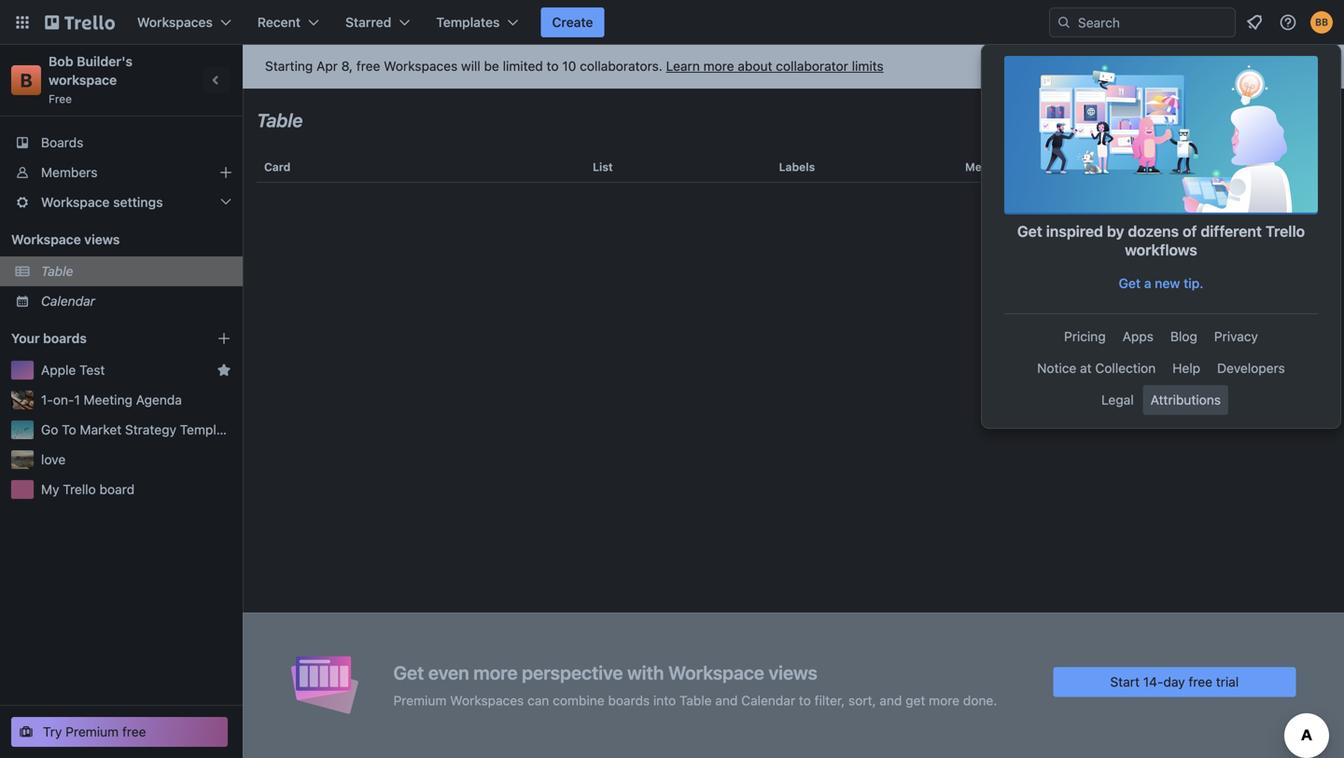Task type: locate. For each thing, give the bounding box(es) containing it.
0 vertical spatial more
[[703, 58, 734, 74]]

workspace down workspace settings
[[11, 232, 81, 247]]

1
[[74, 392, 80, 408]]

boards down with
[[608, 693, 650, 709]]

attributions link
[[1143, 385, 1228, 415]]

1 horizontal spatial boards
[[608, 693, 650, 709]]

calendar left filter,
[[741, 693, 795, 709]]

b link
[[11, 65, 41, 95]]

get left even
[[393, 662, 424, 684]]

2 horizontal spatial table
[[679, 693, 712, 709]]

boards link
[[0, 128, 243, 158]]

0 horizontal spatial more
[[473, 662, 518, 684]]

2 and from the left
[[880, 693, 902, 709]]

workspace inside popup button
[[41, 195, 110, 210]]

starting apr 8, free workspaces will be limited to 10 collaborators. learn more about collaborator limits
[[265, 58, 884, 74]]

collection
[[1095, 361, 1156, 376]]

members
[[965, 161, 1016, 174], [41, 165, 98, 180]]

apple
[[41, 363, 76, 378]]

workspace settings button
[[0, 188, 243, 217]]

2 vertical spatial more
[[929, 693, 960, 709]]

get left inspired on the right of the page
[[1017, 223, 1042, 240]]

to left 10
[[547, 58, 559, 74]]

premium right try at the bottom left
[[66, 725, 119, 740]]

start 14-day free trial link
[[1053, 668, 1296, 698]]

0 horizontal spatial calendar
[[41, 294, 95, 309]]

get for even
[[393, 662, 424, 684]]

boards
[[41, 135, 83, 150]]

boards inside get even more perspective with workspace views premium workspaces can combine boards into table and calendar to filter, sort, and get more done.
[[608, 693, 650, 709]]

workspaces
[[137, 14, 213, 30], [384, 58, 458, 74], [450, 693, 524, 709]]

more right even
[[473, 662, 518, 684]]

0 horizontal spatial premium
[[66, 725, 119, 740]]

try
[[43, 725, 62, 740]]

workspaces down even
[[450, 693, 524, 709]]

1 horizontal spatial members
[[965, 161, 1016, 174]]

table inside get even more perspective with workspace views premium workspaces can combine boards into table and calendar to filter, sort, and get more done.
[[679, 693, 712, 709]]

10
[[562, 58, 576, 74]]

table up 'card'
[[257, 109, 303, 131]]

0 vertical spatial trello
[[1266, 223, 1305, 240]]

get for a
[[1119, 276, 1141, 291]]

combine
[[553, 693, 604, 709]]

1 vertical spatial calendar
[[741, 693, 795, 709]]

1 horizontal spatial views
[[769, 662, 817, 684]]

create
[[552, 14, 593, 30]]

workspaces left will
[[384, 58, 458, 74]]

0 horizontal spatial boards
[[43, 331, 87, 346]]

premium
[[393, 693, 447, 709], [66, 725, 119, 740]]

1-on-1 meeting agenda link
[[41, 391, 231, 410]]

views
[[84, 232, 120, 247], [769, 662, 817, 684]]

and left the get
[[880, 693, 902, 709]]

1 horizontal spatial free
[[356, 58, 380, 74]]

1 vertical spatial workspace
[[11, 232, 81, 247]]

trello right 'my' at left
[[63, 482, 96, 497]]

new
[[1155, 276, 1180, 291]]

1 vertical spatial more
[[473, 662, 518, 684]]

Table text field
[[257, 103, 303, 138]]

0 vertical spatial calendar
[[41, 294, 95, 309]]

at
[[1080, 361, 1092, 376]]

premium down even
[[393, 693, 447, 709]]

get left a
[[1119, 276, 1141, 291]]

get for inspired
[[1017, 223, 1042, 240]]

0 horizontal spatial views
[[84, 232, 120, 247]]

try premium free button
[[11, 718, 228, 748]]

workspace settings
[[41, 195, 163, 210]]

0 horizontal spatial get
[[393, 662, 424, 684]]

template
[[180, 422, 235, 438]]

add board image
[[217, 331, 231, 346]]

1-on-1 meeting agenda
[[41, 392, 182, 408]]

0 vertical spatial free
[[356, 58, 380, 74]]

table down workspace views
[[41, 264, 73, 279]]

starting
[[265, 58, 313, 74]]

get inside get even more perspective with workspace views premium workspaces can combine boards into table and calendar to filter, sort, and get more done.
[[393, 662, 424, 684]]

more right learn
[[703, 58, 734, 74]]

my
[[41, 482, 59, 497]]

boards
[[43, 331, 87, 346], [608, 693, 650, 709]]

0 vertical spatial boards
[[43, 331, 87, 346]]

get inside button
[[1119, 276, 1141, 291]]

more
[[703, 58, 734, 74], [473, 662, 518, 684], [929, 693, 960, 709]]

test
[[79, 363, 105, 378]]

free right day
[[1189, 675, 1212, 690]]

0 notifications image
[[1243, 11, 1266, 34]]

0 horizontal spatial trello
[[63, 482, 96, 497]]

1 vertical spatial views
[[769, 662, 817, 684]]

notice at collection link
[[1030, 354, 1163, 384]]

privacy
[[1214, 329, 1258, 344]]

workspace views
[[11, 232, 120, 247]]

free right 8, at the left top of the page
[[356, 58, 380, 74]]

legal
[[1101, 392, 1134, 408]]

row
[[257, 145, 1330, 189]]

free right try at the bottom left
[[122, 725, 146, 740]]

workspace up workspace views
[[41, 195, 110, 210]]

bob builder's workspace link
[[49, 54, 136, 88]]

filters button
[[1255, 105, 1326, 135]]

0 horizontal spatial free
[[122, 725, 146, 740]]

agenda
[[136, 392, 182, 408]]

starred button
[[334, 7, 421, 37]]

to inside get even more perspective with workspace views premium workspaces can combine boards into table and calendar to filter, sort, and get more done.
[[799, 693, 811, 709]]

row containing card
[[257, 145, 1330, 189]]

get inside get inspired by dozens of different trello workflows
[[1017, 223, 1042, 240]]

workspaces button
[[126, 7, 243, 37]]

workspace up into on the bottom of the page
[[668, 662, 764, 684]]

workspace inside get even more perspective with workspace views premium workspaces can combine boards into table and calendar to filter, sort, and get more done.
[[668, 662, 764, 684]]

2 vertical spatial workspaces
[[450, 693, 524, 709]]

Search field
[[1071, 8, 1235, 36]]

0 vertical spatial get
[[1017, 223, 1042, 240]]

0 vertical spatial workspace
[[41, 195, 110, 210]]

views up filter,
[[769, 662, 817, 684]]

blog
[[1170, 329, 1197, 344]]

calendar up your boards
[[41, 294, 95, 309]]

premium inside 'button'
[[66, 725, 119, 740]]

1 horizontal spatial trello
[[1266, 223, 1305, 240]]

2 vertical spatial workspace
[[668, 662, 764, 684]]

0 vertical spatial premium
[[393, 693, 447, 709]]

more right the get
[[929, 693, 960, 709]]

dozens
[[1128, 223, 1179, 240]]

calendar inside get even more perspective with workspace views premium workspaces can combine boards into table and calendar to filter, sort, and get more done.
[[741, 693, 795, 709]]

2 vertical spatial table
[[679, 693, 712, 709]]

starred
[[345, 14, 391, 30]]

get a new tip. button
[[1004, 269, 1318, 299]]

trello right the 'different'
[[1266, 223, 1305, 240]]

calendar
[[41, 294, 95, 309], [741, 693, 795, 709]]

0 vertical spatial views
[[84, 232, 120, 247]]

2 horizontal spatial get
[[1119, 276, 1141, 291]]

get
[[1017, 223, 1042, 240], [1119, 276, 1141, 291], [393, 662, 424, 684]]

1 vertical spatial premium
[[66, 725, 119, 740]]

workspace
[[49, 72, 117, 88]]

1 vertical spatial to
[[799, 693, 811, 709]]

2 horizontal spatial free
[[1189, 675, 1212, 690]]

notice at collection
[[1037, 361, 1156, 376]]

workspaces up workspace navigation collapse icon
[[137, 14, 213, 30]]

views down workspace settings
[[84, 232, 120, 247]]

and
[[715, 693, 738, 709], [880, 693, 902, 709]]

2 vertical spatial get
[[393, 662, 424, 684]]

1 horizontal spatial more
[[703, 58, 734, 74]]

1 horizontal spatial to
[[799, 693, 811, 709]]

table
[[243, 145, 1344, 759]]

create button
[[541, 7, 604, 37]]

different
[[1201, 223, 1262, 240]]

0 horizontal spatial table
[[41, 264, 73, 279]]

labels button
[[771, 145, 958, 189]]

0 horizontal spatial and
[[715, 693, 738, 709]]

2 vertical spatial free
[[122, 725, 146, 740]]

1 horizontal spatial get
[[1017, 223, 1042, 240]]

trello
[[1266, 223, 1305, 240], [63, 482, 96, 497]]

apple test link
[[41, 361, 209, 380]]

1 horizontal spatial and
[[880, 693, 902, 709]]

get even more perspective with workspace views premium workspaces can combine boards into table and calendar to filter, sort, and get more done.
[[393, 662, 997, 709]]

1 vertical spatial get
[[1119, 276, 1141, 291]]

day
[[1163, 675, 1185, 690]]

trello inside get inspired by dozens of different trello workflows
[[1266, 223, 1305, 240]]

1 horizontal spatial premium
[[393, 693, 447, 709]]

to left filter,
[[799, 693, 811, 709]]

attributions
[[1151, 392, 1221, 408]]

table right into on the bottom of the page
[[679, 693, 712, 709]]

card
[[264, 161, 291, 174]]

learn
[[666, 58, 700, 74]]

table link
[[41, 262, 231, 281]]

1 vertical spatial free
[[1189, 675, 1212, 690]]

1 vertical spatial trello
[[63, 482, 96, 497]]

0 vertical spatial workspaces
[[137, 14, 213, 30]]

workspace
[[41, 195, 110, 210], [11, 232, 81, 247], [668, 662, 764, 684]]

and right into on the bottom of the page
[[715, 693, 738, 709]]

1 vertical spatial boards
[[608, 693, 650, 709]]

my trello board link
[[41, 481, 231, 499]]

even
[[428, 662, 469, 684]]

free for workspaces
[[356, 58, 380, 74]]

1 and from the left
[[715, 693, 738, 709]]

calendar link
[[41, 292, 231, 311]]

0 vertical spatial to
[[547, 58, 559, 74]]

go
[[41, 422, 58, 438]]

1 horizontal spatial calendar
[[741, 693, 795, 709]]

1 horizontal spatial table
[[257, 109, 303, 131]]

boards up apple
[[43, 331, 87, 346]]

open information menu image
[[1279, 13, 1297, 32]]



Task type: vqa. For each thing, say whether or not it's contained in the screenshot.
Go To Market Strategy Template link
yes



Task type: describe. For each thing, give the bounding box(es) containing it.
workflows
[[1125, 241, 1197, 259]]

a
[[1144, 276, 1151, 291]]

builder's
[[77, 54, 133, 69]]

with
[[627, 662, 664, 684]]

your
[[11, 331, 40, 346]]

1 vertical spatial workspaces
[[384, 58, 458, 74]]

labels
[[779, 161, 815, 174]]

primary element
[[0, 0, 1344, 45]]

apps link
[[1115, 322, 1161, 352]]

free
[[49, 92, 72, 105]]

2 horizontal spatial more
[[929, 693, 960, 709]]

free inside 'button'
[[122, 725, 146, 740]]

free for trial
[[1189, 675, 1212, 690]]

1-
[[41, 392, 53, 408]]

board
[[99, 482, 135, 497]]

premium inside get even more perspective with workspace views premium workspaces can combine boards into table and calendar to filter, sort, and get more done.
[[393, 693, 447, 709]]

apps
[[1123, 329, 1154, 344]]

go to market strategy template
[[41, 422, 235, 438]]

go to market strategy template link
[[41, 421, 235, 440]]

apr
[[316, 58, 338, 74]]

on-
[[53, 392, 74, 408]]

14-
[[1143, 675, 1163, 690]]

collaborator
[[776, 58, 848, 74]]

your boards with 5 items element
[[11, 328, 189, 350]]

about
[[738, 58, 772, 74]]

filters
[[1283, 112, 1321, 128]]

get inspired by dozens of different trello workflows link
[[1004, 56, 1318, 267]]

be
[[484, 58, 499, 74]]

workspace navigation collapse icon image
[[203, 67, 230, 93]]

members link
[[0, 158, 243, 188]]

love link
[[41, 451, 231, 469]]

blog link
[[1163, 322, 1205, 352]]

try premium free
[[43, 725, 146, 740]]

members button
[[958, 145, 1144, 189]]

pricing
[[1064, 329, 1106, 344]]

workspace for workspace views
[[11, 232, 81, 247]]

help link
[[1165, 354, 1208, 384]]

developers
[[1217, 361, 1285, 376]]

limited
[[503, 58, 543, 74]]

to
[[62, 422, 76, 438]]

notice
[[1037, 361, 1076, 376]]

can
[[527, 693, 549, 709]]

due date button
[[1144, 145, 1330, 189]]

views inside get even more perspective with workspace views premium workspaces can combine boards into table and calendar to filter, sort, and get more done.
[[769, 662, 817, 684]]

meeting
[[84, 392, 132, 408]]

get inspired by dozens of different trello workflows
[[1017, 223, 1305, 259]]

8,
[[341, 58, 353, 74]]

1 vertical spatial table
[[41, 264, 73, 279]]

tip.
[[1184, 276, 1203, 291]]

filter,
[[814, 693, 845, 709]]

workspaces inside get even more perspective with workspace views premium workspaces can combine boards into table and calendar to filter, sort, and get more done.
[[450, 693, 524, 709]]

0 vertical spatial table
[[257, 109, 303, 131]]

strategy
[[125, 422, 176, 438]]

starred icon image
[[217, 363, 231, 378]]

developers link
[[1210, 354, 1293, 384]]

sort,
[[848, 693, 876, 709]]

boards inside 'element'
[[43, 331, 87, 346]]

date
[[1176, 161, 1201, 174]]

privacy link
[[1207, 322, 1266, 352]]

back to home image
[[45, 7, 115, 37]]

workspaces inside dropdown button
[[137, 14, 213, 30]]

members inside button
[[965, 161, 1016, 174]]

search image
[[1057, 15, 1071, 30]]

settings
[[113, 195, 163, 210]]

by
[[1107, 223, 1124, 240]]

due
[[1151, 161, 1173, 174]]

table containing card
[[243, 145, 1344, 759]]

card button
[[257, 145, 585, 189]]

of
[[1183, 223, 1197, 240]]

0 horizontal spatial members
[[41, 165, 98, 180]]

get a new tip.
[[1119, 276, 1203, 291]]

recent button
[[246, 7, 330, 37]]

legal link
[[1094, 385, 1141, 415]]

b
[[20, 69, 32, 91]]

done.
[[963, 693, 997, 709]]

start 14-day free trial
[[1110, 675, 1239, 690]]

limits
[[852, 58, 884, 74]]

into
[[653, 693, 676, 709]]

perspective
[[522, 662, 623, 684]]

apple test
[[41, 363, 105, 378]]

workspace for workspace settings
[[41, 195, 110, 210]]

0 horizontal spatial to
[[547, 58, 559, 74]]

get
[[906, 693, 925, 709]]

market
[[80, 422, 122, 438]]

bob builder (bobbuilder40) image
[[1310, 11, 1333, 34]]

list button
[[585, 145, 771, 189]]

learn more about collaborator limits link
[[666, 58, 884, 74]]

templates button
[[425, 7, 530, 37]]

recent
[[257, 14, 301, 30]]

templates
[[436, 14, 500, 30]]

pricing link
[[1057, 322, 1113, 352]]



